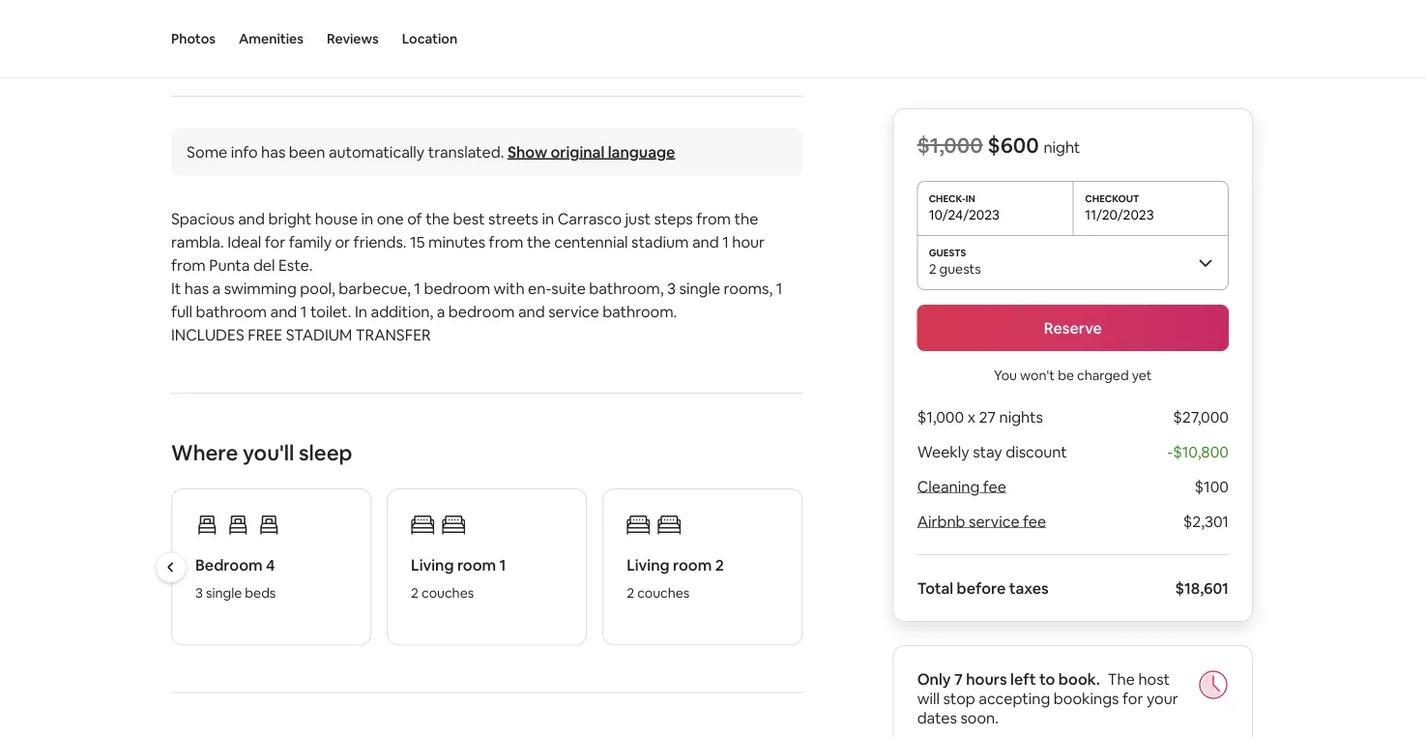 Task type: describe. For each thing, give the bounding box(es) containing it.
3 inside the spacious and bright house in one of the best streets in carrasco just steps from the rambla. ideal for family or friends. 15 minutes from the centennial stadium and 1 hour from punta del este. it has a swimming pool, barbecue, 1 bedroom with en-suite bathroom, 3 single rooms, 1 full bathroom and 1 toilet. in addition, a bedroom and service bathroom. includes free stadium transfer
[[667, 278, 676, 298]]

2 inside living room 1 2 couches
[[411, 584, 419, 601]]

airbnb
[[918, 511, 966, 531]]

1 horizontal spatial fee
[[1023, 511, 1047, 531]]

cleaning fee button
[[918, 476, 1007, 496]]

total before taxes
[[918, 578, 1049, 598]]

full
[[171, 302, 193, 321]]

en-
[[528, 278, 552, 298]]

in up friends.
[[361, 209, 374, 228]]

2 horizontal spatial from
[[697, 209, 731, 228]]

charged
[[1078, 367, 1129, 384]]

yet
[[1132, 367, 1153, 384]]

some info has been automatically translated. show original language
[[187, 142, 676, 162]]

the up "minutes"
[[426, 209, 450, 228]]

weekly
[[918, 442, 970, 461]]

has inside the spacious and bright house in one of the best streets in carrasco just steps from the rambla. ideal for family or friends. 15 minutes from the centennial stadium and 1 hour from punta del este. it has a swimming pool, barbecue, 1 bedroom with en-suite bathroom, 3 single rooms, 1 full bathroom and 1 toilet. in addition, a bedroom and service bathroom. includes free stadium transfer
[[185, 278, 209, 298]]

$100
[[1195, 476, 1229, 496]]

$27,000
[[1174, 407, 1229, 427]]

cleaning
[[918, 476, 980, 496]]

1 inside living room 1 2 couches
[[500, 555, 506, 575]]

living for living room 2
[[627, 555, 670, 575]]

places
[[367, 47, 407, 64]]

room for 2
[[673, 555, 712, 575]]

you won't be charged yet
[[995, 367, 1153, 384]]

includes
[[171, 325, 244, 345]]

a inside dive right in this is one of the few places in the area with a pool.
[[508, 47, 515, 64]]

the up hour
[[735, 209, 759, 228]]

dive right in this is one of the few places in the area with a pool.
[[233, 22, 549, 64]]

0 vertical spatial bedroom
[[424, 278, 491, 298]]

$600
[[988, 131, 1040, 159]]

one for is
[[274, 47, 297, 64]]

discount
[[1006, 442, 1068, 461]]

guests
[[940, 260, 982, 278]]

location button
[[402, 0, 458, 77]]

translated.
[[428, 142, 504, 162]]

right
[[269, 22, 304, 42]]

beds
[[245, 584, 276, 601]]

$1,000 for x
[[918, 407, 965, 427]]

bathroom,
[[589, 278, 664, 298]]

-
[[1168, 442, 1174, 461]]

the left "area"
[[424, 47, 445, 64]]

only 7 hours left to book.
[[918, 669, 1101, 689]]

$1,000 x 27 nights
[[918, 407, 1044, 427]]

will
[[918, 688, 940, 708]]

reviews
[[327, 30, 379, 47]]

suite
[[552, 278, 586, 298]]

reserve button
[[918, 305, 1229, 351]]

only
[[918, 669, 951, 689]]

and down en-
[[518, 302, 545, 321]]

$1,000 $600 night
[[918, 131, 1081, 159]]

stadium
[[286, 325, 352, 345]]

addition,
[[371, 302, 433, 321]]

hours
[[967, 669, 1008, 689]]

the
[[1108, 669, 1136, 689]]

spacious
[[171, 209, 235, 228]]

4
[[266, 555, 275, 575]]

toilet.
[[310, 302, 352, 321]]

10/24/2023
[[929, 206, 1000, 223]]

15
[[410, 232, 425, 252]]

your
[[1147, 688, 1179, 708]]

bedroom
[[195, 555, 263, 575]]

in
[[355, 302, 368, 321]]

sleep
[[299, 439, 352, 466]]

before
[[957, 578, 1006, 598]]

27
[[979, 407, 996, 427]]

1 vertical spatial bedroom
[[449, 302, 515, 321]]

hour
[[733, 232, 765, 252]]

single inside the spacious and bright house in one of the best streets in carrasco just steps from the rambla. ideal for family or friends. 15 minutes from the centennial stadium and 1 hour from punta del este. it has a swimming pool, barbecue, 1 bedroom with en-suite bathroom, 3 single rooms, 1 full bathroom and 1 toilet. in addition, a bedroom and service bathroom. includes free stadium transfer
[[680, 278, 721, 298]]

language
[[608, 142, 676, 162]]

bright
[[268, 209, 312, 228]]

2 inside popup button
[[929, 260, 937, 278]]

area
[[448, 47, 475, 64]]

3 inside the bedroom 4 3 single beds
[[195, 584, 203, 601]]

spacious and bright house in one of the best streets in carrasco just steps from the rambla. ideal for family or friends. 15 minutes from the centennial stadium and 1 hour from punta del este. it has a swimming pool, barbecue, 1 bedroom with en-suite bathroom, 3 single rooms, 1 full bathroom and 1 toilet. in addition, a bedroom and service bathroom. includes free stadium transfer
[[171, 209, 786, 345]]

location
[[402, 30, 458, 47]]

left
[[1011, 669, 1037, 689]]

this
[[233, 47, 258, 64]]

rambla.
[[171, 232, 224, 252]]

living for living room 1
[[411, 555, 454, 575]]

where you'll sleep
[[171, 439, 352, 466]]

0 horizontal spatial from
[[171, 255, 206, 275]]

2 guests button
[[918, 235, 1229, 289]]

reviews button
[[327, 0, 379, 77]]

minutes
[[429, 232, 486, 252]]

few
[[340, 47, 364, 64]]

been
[[289, 142, 325, 162]]

1 vertical spatial a
[[212, 278, 221, 298]]

centennial
[[555, 232, 628, 252]]

the host will stop accepting bookings for your dates soon.
[[918, 669, 1179, 727]]

stadium
[[632, 232, 689, 252]]

amenities button
[[239, 0, 304, 77]]

for inside the spacious and bright house in one of the best streets in carrasco just steps from the rambla. ideal for family or friends. 15 minutes from the centennial stadium and 1 hour from punta del este. it has a swimming pool, barbecue, 1 bedroom with en-suite bathroom, 3 single rooms, 1 full bathroom and 1 toilet. in addition, a bedroom and service bathroom. includes free stadium transfer
[[265, 232, 286, 252]]

room for 1
[[457, 555, 496, 575]]

you'll
[[243, 439, 294, 466]]

one for in
[[377, 209, 404, 228]]



Task type: locate. For each thing, give the bounding box(es) containing it.
dates
[[918, 708, 958, 727]]

reserve
[[1044, 318, 1103, 338]]

best
[[453, 209, 485, 228]]

for up del
[[265, 232, 286, 252]]

from right steps
[[697, 209, 731, 228]]

room
[[457, 555, 496, 575], [673, 555, 712, 575]]

fee down "weekly stay discount"
[[984, 476, 1007, 496]]

some
[[187, 142, 228, 162]]

one right is
[[274, 47, 297, 64]]

$1,000 left x
[[918, 407, 965, 427]]

won't
[[1021, 367, 1055, 384]]

friends.
[[354, 232, 407, 252]]

couches inside living room 1 2 couches
[[422, 584, 474, 601]]

a left pool.
[[508, 47, 515, 64]]

1 vertical spatial from
[[489, 232, 524, 252]]

2 guests
[[929, 260, 982, 278]]

airbnb service fee button
[[918, 511, 1047, 531]]

bookings
[[1054, 688, 1120, 708]]

1 room from the left
[[457, 555, 496, 575]]

service down suite at left
[[549, 302, 599, 321]]

and up ideal
[[238, 209, 265, 228]]

$18,601
[[1176, 578, 1229, 598]]

dive
[[233, 22, 266, 42]]

living room 2 2 couches
[[627, 555, 724, 601]]

is
[[261, 47, 271, 64]]

1 horizontal spatial a
[[437, 302, 445, 321]]

0 horizontal spatial has
[[185, 278, 209, 298]]

automatically
[[329, 142, 425, 162]]

2 couches from the left
[[638, 584, 690, 601]]

single inside the bedroom 4 3 single beds
[[206, 584, 242, 601]]

one inside dive right in this is one of the few places in the area with a pool.
[[274, 47, 297, 64]]

punta
[[209, 255, 250, 275]]

0 horizontal spatial for
[[265, 232, 286, 252]]

1 vertical spatial 3
[[195, 584, 203, 601]]

1 vertical spatial has
[[185, 278, 209, 298]]

0 horizontal spatial service
[[549, 302, 599, 321]]

bedroom 4 3 single beds
[[195, 555, 276, 601]]

of for few
[[300, 47, 313, 64]]

has right info
[[261, 142, 286, 162]]

1 horizontal spatial living
[[627, 555, 670, 575]]

1 vertical spatial service
[[969, 511, 1020, 531]]

from down rambla.
[[171, 255, 206, 275]]

photos button
[[171, 0, 216, 77]]

be
[[1058, 367, 1075, 384]]

room inside living room 1 2 couches
[[457, 555, 496, 575]]

1 vertical spatial single
[[206, 584, 242, 601]]

couches for living room 1
[[422, 584, 474, 601]]

house
[[315, 209, 358, 228]]

0 horizontal spatial living
[[411, 555, 454, 575]]

1 vertical spatial $1,000
[[918, 407, 965, 427]]

single down bedroom
[[206, 584, 242, 601]]

taxes
[[1010, 578, 1049, 598]]

for
[[265, 232, 286, 252], [1123, 688, 1144, 708]]

pool,
[[300, 278, 335, 298]]

host
[[1139, 669, 1171, 689]]

0 horizontal spatial couches
[[422, 584, 474, 601]]

service inside the spacious and bright house in one of the best streets in carrasco just steps from the rambla. ideal for family or friends. 15 minutes from the centennial stadium and 1 hour from punta del este. it has a swimming pool, barbecue, 1 bedroom with en-suite bathroom, 3 single rooms, 1 full bathroom and 1 toilet. in addition, a bedroom and service bathroom. includes free stadium transfer
[[549, 302, 599, 321]]

-$10,800
[[1168, 442, 1229, 461]]

fee up taxes at the right bottom of the page
[[1023, 511, 1047, 531]]

1 living from the left
[[411, 555, 454, 575]]

with
[[478, 47, 505, 64], [494, 278, 525, 298]]

the
[[316, 47, 337, 64], [424, 47, 445, 64], [426, 209, 450, 228], [735, 209, 759, 228], [527, 232, 551, 252]]

couches inside living room 2 2 couches
[[638, 584, 690, 601]]

1 horizontal spatial room
[[673, 555, 712, 575]]

of inside dive right in this is one of the few places in the area with a pool.
[[300, 47, 313, 64]]

stay
[[973, 442, 1003, 461]]

1 horizontal spatial service
[[969, 511, 1020, 531]]

single left "rooms,"
[[680, 278, 721, 298]]

the down streets
[[527, 232, 551, 252]]

couches for living room 2
[[638, 584, 690, 601]]

0 vertical spatial $1,000
[[918, 131, 984, 159]]

from
[[697, 209, 731, 228], [489, 232, 524, 252], [171, 255, 206, 275]]

in
[[307, 22, 320, 42], [410, 47, 421, 64], [361, 209, 374, 228], [542, 209, 554, 228]]

bathroom
[[196, 302, 267, 321]]

$10,800
[[1174, 442, 1229, 461]]

0 horizontal spatial a
[[212, 278, 221, 298]]

total
[[918, 578, 954, 598]]

0 vertical spatial a
[[508, 47, 515, 64]]

cleaning fee
[[918, 476, 1007, 496]]

barbecue,
[[339, 278, 411, 298]]

1 horizontal spatial couches
[[638, 584, 690, 601]]

streets
[[489, 209, 539, 228]]

0 horizontal spatial room
[[457, 555, 496, 575]]

a down punta
[[212, 278, 221, 298]]

0 vertical spatial fee
[[984, 476, 1007, 496]]

of
[[300, 47, 313, 64], [407, 209, 422, 228]]

service down cleaning fee button
[[969, 511, 1020, 531]]

amenities
[[239, 30, 304, 47]]

living inside living room 2 2 couches
[[627, 555, 670, 575]]

transfer
[[356, 325, 431, 345]]

you
[[995, 367, 1018, 384]]

0 vertical spatial service
[[549, 302, 599, 321]]

0 vertical spatial from
[[697, 209, 731, 228]]

accepting
[[979, 688, 1051, 708]]

0 vertical spatial for
[[265, 232, 286, 252]]

0 vertical spatial one
[[274, 47, 297, 64]]

3 down bedroom
[[195, 584, 203, 601]]

$1,000 for $600
[[918, 131, 984, 159]]

single
[[680, 278, 721, 298], [206, 584, 242, 601]]

or
[[335, 232, 350, 252]]

0 horizontal spatial single
[[206, 584, 242, 601]]

0 horizontal spatial one
[[274, 47, 297, 64]]

1 horizontal spatial 3
[[667, 278, 676, 298]]

3 up the bathroom.
[[667, 278, 676, 298]]

and up free on the top
[[270, 302, 297, 321]]

in right the places
[[410, 47, 421, 64]]

with right "area"
[[478, 47, 505, 64]]

of inside the spacious and bright house in one of the best streets in carrasco just steps from the rambla. ideal for family or friends. 15 minutes from the centennial stadium and 1 hour from punta del este. it has a swimming pool, barbecue, 1 bedroom with en-suite bathroom, 3 single rooms, 1 full bathroom and 1 toilet. in addition, a bedroom and service bathroom. includes free stadium transfer
[[407, 209, 422, 228]]

room inside living room 2 2 couches
[[673, 555, 712, 575]]

$2,301
[[1184, 511, 1229, 531]]

service
[[549, 302, 599, 321], [969, 511, 1020, 531]]

night
[[1044, 137, 1081, 157]]

0 vertical spatial has
[[261, 142, 286, 162]]

1
[[723, 232, 729, 252], [414, 278, 421, 298], [776, 278, 783, 298], [301, 302, 307, 321], [500, 555, 506, 575]]

family
[[289, 232, 332, 252]]

2 horizontal spatial a
[[508, 47, 515, 64]]

show
[[508, 142, 548, 162]]

2 vertical spatial a
[[437, 302, 445, 321]]

0 vertical spatial 3
[[667, 278, 676, 298]]

where
[[171, 439, 238, 466]]

book.
[[1059, 669, 1101, 689]]

1 vertical spatial of
[[407, 209, 422, 228]]

of for best
[[407, 209, 422, 228]]

este.
[[279, 255, 313, 275]]

photos
[[171, 30, 216, 47]]

2 vertical spatial from
[[171, 255, 206, 275]]

1 horizontal spatial has
[[261, 142, 286, 162]]

for left 'your'
[[1123, 688, 1144, 708]]

a right addition,
[[437, 302, 445, 321]]

previous image
[[165, 561, 177, 573]]

0 horizontal spatial of
[[300, 47, 313, 64]]

0 vertical spatial single
[[680, 278, 721, 298]]

living inside living room 1 2 couches
[[411, 555, 454, 575]]

the left few
[[316, 47, 337, 64]]

2 $1,000 from the top
[[918, 407, 965, 427]]

0 horizontal spatial fee
[[984, 476, 1007, 496]]

to
[[1040, 669, 1056, 689]]

1 horizontal spatial for
[[1123, 688, 1144, 708]]

x
[[968, 407, 976, 427]]

0 horizontal spatial 3
[[195, 584, 203, 601]]

free
[[248, 325, 283, 345]]

0 vertical spatial of
[[300, 47, 313, 64]]

1 horizontal spatial from
[[489, 232, 524, 252]]

bathroom.
[[603, 302, 677, 321]]

with inside dive right in this is one of the few places in the area with a pool.
[[478, 47, 505, 64]]

2 living from the left
[[627, 555, 670, 575]]

weekly stay discount
[[918, 442, 1068, 461]]

with inside the spacious and bright house in one of the best streets in carrasco just steps from the rambla. ideal for family or friends. 15 minutes from the centennial stadium and 1 hour from punta del este. it has a swimming pool, barbecue, 1 bedroom with en-suite bathroom, 3 single rooms, 1 full bathroom and 1 toilet. in addition, a bedroom and service bathroom. includes free stadium transfer
[[494, 278, 525, 298]]

show original language button
[[508, 142, 676, 162]]

del
[[253, 255, 275, 275]]

for inside the host will stop accepting bookings for your dates soon.
[[1123, 688, 1144, 708]]

couches
[[422, 584, 474, 601], [638, 584, 690, 601]]

in right streets
[[542, 209, 554, 228]]

of up 15
[[407, 209, 422, 228]]

1 vertical spatial fee
[[1023, 511, 1047, 531]]

and
[[238, 209, 265, 228], [692, 232, 719, 252], [270, 302, 297, 321], [518, 302, 545, 321]]

of down right
[[300, 47, 313, 64]]

1 $1,000 from the top
[[918, 131, 984, 159]]

in right right
[[307, 22, 320, 42]]

has
[[261, 142, 286, 162], [185, 278, 209, 298]]

with left en-
[[494, 278, 525, 298]]

steps
[[654, 209, 693, 228]]

just
[[625, 209, 651, 228]]

1 vertical spatial for
[[1123, 688, 1144, 708]]

ideal
[[228, 232, 261, 252]]

one up friends.
[[377, 209, 404, 228]]

1 horizontal spatial one
[[377, 209, 404, 228]]

airbnb service fee
[[918, 511, 1047, 531]]

and down steps
[[692, 232, 719, 252]]

has right the it in the top left of the page
[[185, 278, 209, 298]]

from down streets
[[489, 232, 524, 252]]

2 room from the left
[[673, 555, 712, 575]]

1 vertical spatial one
[[377, 209, 404, 228]]

7
[[955, 669, 963, 689]]

1 couches from the left
[[422, 584, 474, 601]]

1 horizontal spatial single
[[680, 278, 721, 298]]

$1,000 left $600
[[918, 131, 984, 159]]

pool.
[[518, 47, 549, 64]]

0 vertical spatial with
[[478, 47, 505, 64]]

swimming
[[224, 278, 297, 298]]

one inside the spacious and bright house in one of the best streets in carrasco just steps from the rambla. ideal for family or friends. 15 minutes from the centennial stadium and 1 hour from punta del este. it has a swimming pool, barbecue, 1 bedroom with en-suite bathroom, 3 single rooms, 1 full bathroom and 1 toilet. in addition, a bedroom and service bathroom. includes free stadium transfer
[[377, 209, 404, 228]]

1 vertical spatial with
[[494, 278, 525, 298]]

one
[[274, 47, 297, 64], [377, 209, 404, 228]]

1 horizontal spatial of
[[407, 209, 422, 228]]



Task type: vqa. For each thing, say whether or not it's contained in the screenshot.
A within 'DIVE RIGHT IN THIS IS ONE OF THE FEW PLACES IN THE AREA WITH A POOL.'
yes



